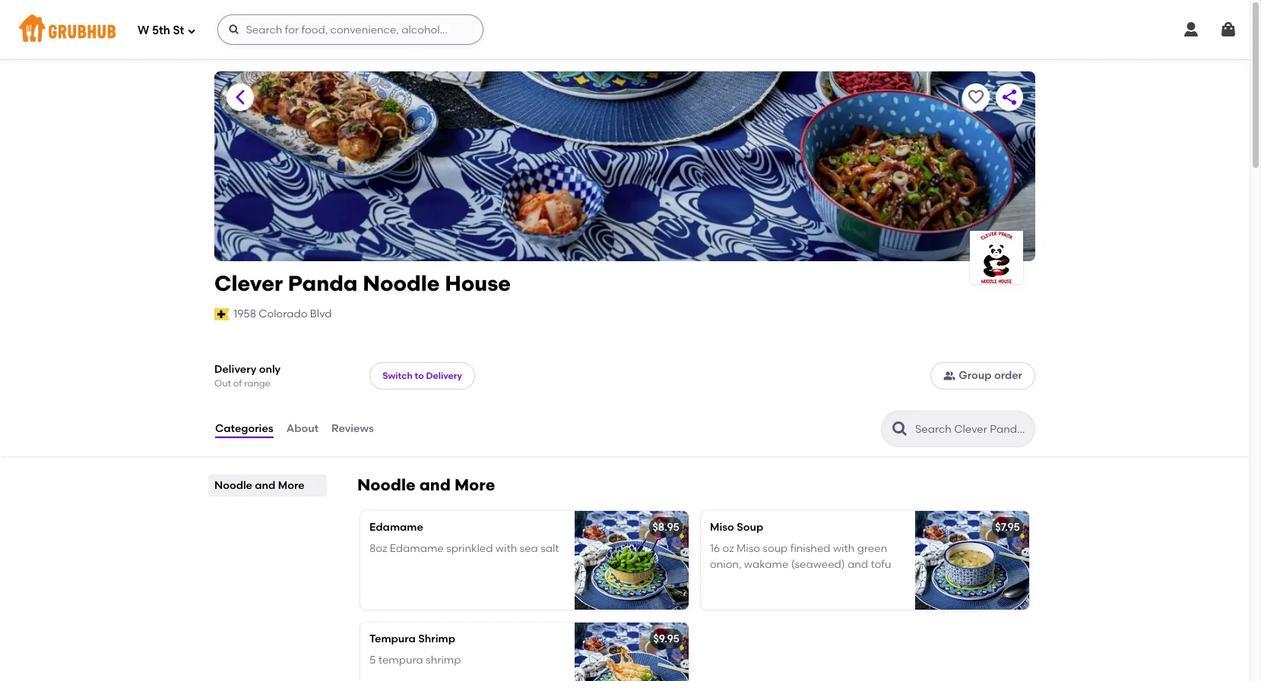 Task type: vqa. For each thing, say whether or not it's contained in the screenshot.
Save This Restaurant button
yes



Task type: describe. For each thing, give the bounding box(es) containing it.
5
[[369, 655, 376, 668]]

and inside 16 oz miso soup finished with green onion, wakame (seaweed) and tofu
[[848, 558, 868, 571]]

Search Clever Panda Noodle House search field
[[914, 423, 1030, 437]]

save this restaurant button
[[962, 84, 990, 111]]

8oz
[[369, 543, 387, 556]]

noodle and more tab
[[214, 478, 321, 494]]

shrimp
[[418, 633, 455, 646]]

green
[[857, 543, 887, 556]]

switch to delivery
[[382, 371, 462, 381]]

of
[[233, 378, 242, 389]]

miso soup
[[710, 522, 763, 534]]

shrimp
[[426, 655, 461, 668]]

1 horizontal spatial svg image
[[1182, 21, 1200, 39]]

soup
[[737, 522, 763, 534]]

tempura shrimp image
[[575, 623, 689, 682]]

range
[[244, 378, 270, 389]]

colorado
[[259, 308, 308, 321]]

order
[[994, 369, 1023, 382]]

switch to delivery button
[[370, 363, 475, 390]]

about button
[[286, 402, 319, 457]]

w 5th st
[[138, 23, 184, 37]]

16 oz miso soup finished with green onion, wakame (seaweed) and tofu
[[710, 543, 891, 571]]

only
[[259, 363, 281, 376]]

tempura shrimp
[[369, 633, 455, 646]]

1958 colorado blvd
[[234, 308, 332, 321]]

more inside tab
[[278, 480, 305, 493]]

with inside 16 oz miso soup finished with green onion, wakame (seaweed) and tofu
[[833, 543, 855, 556]]

house
[[445, 271, 511, 296]]

about
[[286, 423, 319, 435]]

panda
[[288, 271, 358, 296]]

8oz edamame sprinkled with sea salt
[[369, 543, 559, 556]]

0 vertical spatial miso
[[710, 522, 734, 534]]

switch
[[382, 371, 413, 381]]

$8.95
[[653, 522, 680, 534]]

st
[[173, 23, 184, 37]]

search icon image
[[891, 420, 909, 439]]

onion,
[[710, 558, 742, 571]]

1958
[[234, 308, 256, 321]]

clever panda noodle house logo image
[[970, 231, 1023, 284]]

subscription pass image
[[214, 309, 230, 321]]

clever
[[214, 271, 283, 296]]

1 horizontal spatial more
[[455, 476, 495, 495]]

group
[[959, 369, 992, 382]]

salt
[[541, 543, 559, 556]]

share icon image
[[1000, 88, 1019, 106]]

16
[[710, 543, 720, 556]]

delivery inside button
[[426, 371, 462, 381]]

and inside noodle and more tab
[[255, 480, 276, 493]]

caret left icon image
[[231, 88, 249, 106]]

out
[[214, 378, 231, 389]]



Task type: locate. For each thing, give the bounding box(es) containing it.
$7.95
[[995, 522, 1020, 534]]

soup
[[763, 543, 788, 556]]

noodle and more down categories button
[[214, 480, 305, 493]]

noodle and more up 8oz edamame sprinkled with sea salt
[[357, 476, 495, 495]]

to
[[415, 371, 424, 381]]

reviews
[[332, 423, 374, 435]]

with
[[496, 543, 517, 556], [833, 543, 855, 556]]

more
[[455, 476, 495, 495], [278, 480, 305, 493]]

and up 8oz edamame sprinkled with sea salt
[[419, 476, 451, 495]]

sprinkled
[[446, 543, 493, 556]]

miso inside 16 oz miso soup finished with green onion, wakame (seaweed) and tofu
[[737, 543, 760, 556]]

1 horizontal spatial delivery
[[426, 371, 462, 381]]

svg image
[[228, 24, 241, 36]]

2 horizontal spatial svg image
[[1219, 21, 1238, 39]]

and
[[419, 476, 451, 495], [255, 480, 276, 493], [848, 558, 868, 571]]

sea
[[520, 543, 538, 556]]

more up sprinkled
[[455, 476, 495, 495]]

and down green
[[848, 558, 868, 571]]

tempura
[[378, 655, 423, 668]]

0 vertical spatial edamame
[[369, 522, 423, 534]]

1 vertical spatial miso
[[737, 543, 760, 556]]

1 horizontal spatial miso
[[737, 543, 760, 556]]

miso soup image
[[915, 512, 1029, 610]]

reviews button
[[331, 402, 375, 457]]

noodle and more inside tab
[[214, 480, 305, 493]]

0 horizontal spatial more
[[278, 480, 305, 493]]

noodle
[[363, 271, 440, 296], [357, 476, 416, 495], [214, 480, 252, 493]]

svg image
[[1182, 21, 1200, 39], [1219, 21, 1238, 39], [187, 26, 197, 35]]

0 horizontal spatial svg image
[[187, 26, 197, 35]]

and down categories button
[[255, 480, 276, 493]]

people icon image
[[944, 370, 956, 382]]

0 horizontal spatial delivery
[[214, 363, 256, 376]]

group order button
[[931, 363, 1035, 390]]

noodle and more
[[357, 476, 495, 495], [214, 480, 305, 493]]

5th
[[152, 23, 170, 37]]

1 horizontal spatial and
[[419, 476, 451, 495]]

1 vertical spatial edamame
[[390, 543, 444, 556]]

categories
[[215, 423, 273, 435]]

0 horizontal spatial noodle and more
[[214, 480, 305, 493]]

delivery right to at the left bottom of the page
[[426, 371, 462, 381]]

miso right oz
[[737, 543, 760, 556]]

1 horizontal spatial with
[[833, 543, 855, 556]]

1958 colorado blvd button
[[233, 306, 333, 323]]

with left the sea
[[496, 543, 517, 556]]

more down about button
[[278, 480, 305, 493]]

2 with from the left
[[833, 543, 855, 556]]

delivery
[[214, 363, 256, 376], [426, 371, 462, 381]]

0 horizontal spatial and
[[255, 480, 276, 493]]

0 horizontal spatial miso
[[710, 522, 734, 534]]

oz
[[723, 543, 734, 556]]

edamame up 8oz
[[369, 522, 423, 534]]

save this restaurant image
[[967, 88, 985, 106]]

edamame right 8oz
[[390, 543, 444, 556]]

tofu
[[871, 558, 891, 571]]

$9.95
[[653, 633, 680, 646]]

w
[[138, 23, 149, 37]]

2 horizontal spatial and
[[848, 558, 868, 571]]

tempura
[[369, 633, 416, 646]]

main navigation navigation
[[0, 0, 1250, 59]]

(seaweed)
[[791, 558, 845, 571]]

noodle inside tab
[[214, 480, 252, 493]]

miso up oz
[[710, 522, 734, 534]]

edamame image
[[575, 512, 689, 610]]

finished
[[790, 543, 831, 556]]

delivery only out of range
[[214, 363, 281, 389]]

delivery inside the delivery only out of range
[[214, 363, 256, 376]]

1 with from the left
[[496, 543, 517, 556]]

1 horizontal spatial noodle and more
[[357, 476, 495, 495]]

0 horizontal spatial with
[[496, 543, 517, 556]]

blvd
[[310, 308, 332, 321]]

Search for food, convenience, alcohol... search field
[[218, 14, 484, 45]]

group order
[[959, 369, 1023, 382]]

categories button
[[214, 402, 274, 457]]

with left green
[[833, 543, 855, 556]]

wakame
[[744, 558, 789, 571]]

clever panda noodle house
[[214, 271, 511, 296]]

miso
[[710, 522, 734, 534], [737, 543, 760, 556]]

delivery up of
[[214, 363, 256, 376]]

edamame
[[369, 522, 423, 534], [390, 543, 444, 556]]

5 tempura shrimp
[[369, 655, 461, 668]]



